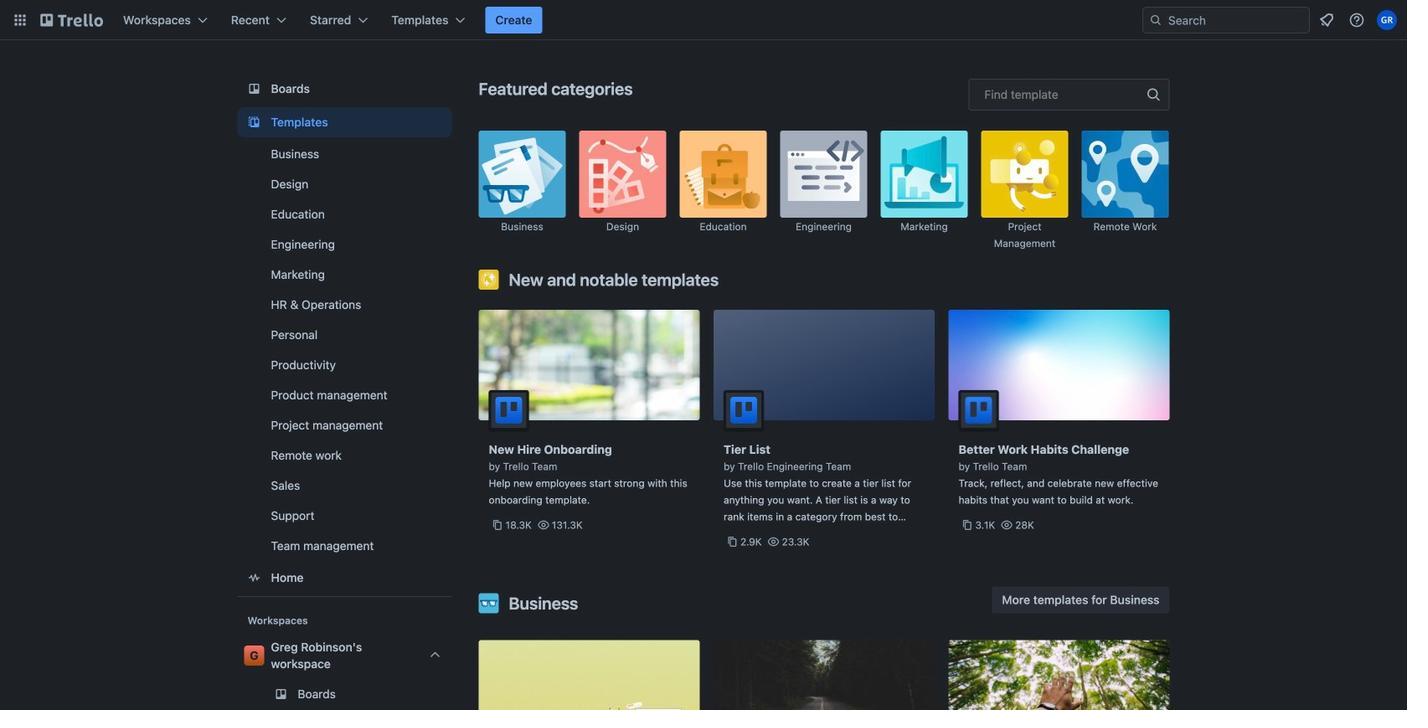 Task type: describe. For each thing, give the bounding box(es) containing it.
remote work icon image
[[1082, 131, 1169, 218]]

education icon image
[[680, 131, 767, 218]]

primary element
[[0, 0, 1407, 40]]

home image
[[244, 568, 264, 588]]

design icon image
[[579, 131, 666, 218]]

search image
[[1149, 13, 1162, 27]]

marketing icon image
[[881, 131, 968, 218]]

2 trello team image from the left
[[959, 390, 999, 430]]

1 trello team image from the left
[[489, 390, 529, 430]]

back to home image
[[40, 7, 103, 34]]



Task type: vqa. For each thing, say whether or not it's contained in the screenshot.
Education Icon
yes



Task type: locate. For each thing, give the bounding box(es) containing it.
board image
[[244, 79, 264, 99]]

greg robinson (gregrobinson96) image
[[1377, 10, 1397, 30]]

1 vertical spatial business icon image
[[479, 593, 499, 613]]

engineering icon image
[[780, 131, 867, 218]]

template board image
[[244, 112, 264, 132]]

0 vertical spatial business icon image
[[479, 131, 566, 218]]

business icon image
[[479, 131, 566, 218], [479, 593, 499, 613]]

None field
[[969, 79, 1170, 111]]

trello team image
[[489, 390, 529, 430], [959, 390, 999, 430]]

project management icon image
[[981, 131, 1068, 218]]

1 horizontal spatial trello team image
[[959, 390, 999, 430]]

open information menu image
[[1348, 12, 1365, 28]]

0 horizontal spatial trello team image
[[489, 390, 529, 430]]

0 notifications image
[[1317, 10, 1337, 30]]

2 business icon image from the top
[[479, 593, 499, 613]]

1 business icon image from the top
[[479, 131, 566, 218]]

Search field
[[1162, 8, 1309, 32]]

trello engineering team image
[[724, 390, 764, 430]]



